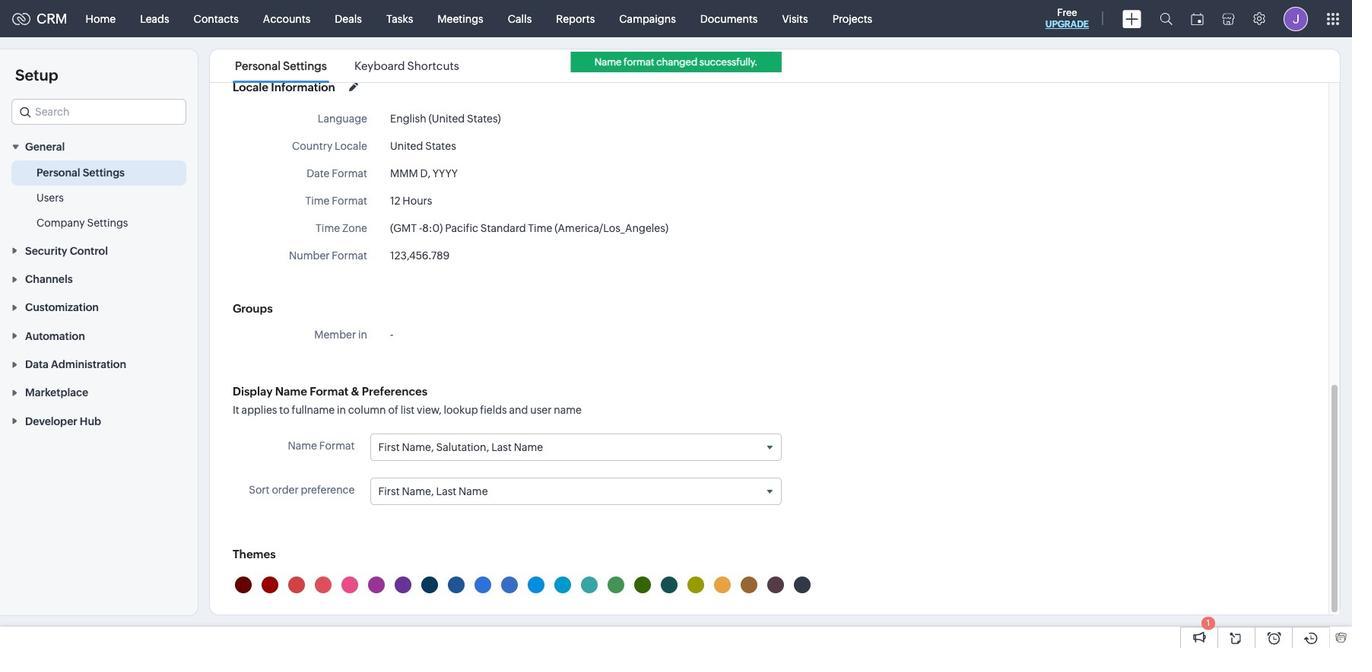 Task type: vqa. For each thing, say whether or not it's contained in the screenshot.
leftmost EDIT
no



Task type: locate. For each thing, give the bounding box(es) containing it.
user
[[530, 404, 552, 416]]

first name, last name
[[378, 485, 488, 498]]

security control button
[[0, 236, 198, 264]]

format for name
[[319, 440, 355, 452]]

Search text field
[[12, 100, 186, 124]]

create menu image
[[1123, 10, 1142, 28]]

1 vertical spatial personal
[[37, 167, 80, 179]]

zone
[[342, 222, 367, 234]]

in left column
[[337, 404, 346, 416]]

time
[[305, 195, 330, 207], [316, 222, 340, 234], [528, 222, 553, 234]]

time down "date"
[[305, 195, 330, 207]]

free
[[1058, 7, 1078, 18]]

personal settings up locale information
[[235, 59, 327, 72]]

documents
[[700, 13, 758, 25]]

1 name, from the top
[[402, 441, 434, 453]]

format down fullname
[[319, 440, 355, 452]]

0 vertical spatial first
[[378, 441, 400, 453]]

settings inside list
[[283, 59, 327, 72]]

2 first from the top
[[378, 485, 400, 498]]

first down of
[[378, 441, 400, 453]]

first for first name, salutation, last name
[[378, 441, 400, 453]]

first
[[378, 441, 400, 453], [378, 485, 400, 498]]

keyboard shortcuts
[[354, 59, 459, 72]]

time zone
[[316, 222, 367, 234]]

1 first from the top
[[378, 441, 400, 453]]

personal settings link for keyboard shortcuts link
[[233, 59, 329, 72]]

fullname
[[292, 404, 335, 416]]

format
[[624, 56, 655, 68]]

company settings link
[[37, 216, 128, 231]]

deals
[[335, 13, 362, 25]]

preferences
[[362, 385, 428, 398]]

0 vertical spatial personal settings link
[[233, 59, 329, 72]]

settings up security control dropdown button
[[87, 217, 128, 229]]

1 vertical spatial last
[[436, 485, 457, 498]]

last inside field
[[436, 485, 457, 498]]

0 vertical spatial name,
[[402, 441, 434, 453]]

control
[[70, 245, 108, 257]]

leads
[[140, 13, 169, 25]]

settings up information
[[283, 59, 327, 72]]

name down salutation, on the left of the page
[[459, 485, 488, 498]]

locale down language in the top left of the page
[[335, 140, 367, 152]]

leads link
[[128, 0, 182, 37]]

1 vertical spatial first
[[378, 485, 400, 498]]

1 vertical spatial in
[[337, 404, 346, 416]]

time format
[[305, 195, 367, 207]]

list
[[221, 49, 473, 82]]

column
[[348, 404, 386, 416]]

(gmt
[[390, 222, 417, 234]]

name, down list
[[402, 441, 434, 453]]

create menu element
[[1114, 0, 1151, 37]]

marketplace
[[25, 387, 88, 399]]

automation button
[[0, 321, 198, 350]]

1 vertical spatial locale
[[335, 140, 367, 152]]

developer hub
[[25, 415, 101, 427]]

first inside field
[[378, 485, 400, 498]]

first right 'preference'
[[378, 485, 400, 498]]

name down the and
[[514, 441, 543, 453]]

1 horizontal spatial locale
[[335, 140, 367, 152]]

themes
[[233, 548, 276, 561]]

format down zone
[[332, 250, 367, 262]]

settings
[[283, 59, 327, 72], [83, 167, 125, 179], [87, 217, 128, 229]]

locale left information
[[233, 80, 269, 93]]

mmm d, yyyy
[[390, 167, 458, 180]]

0 horizontal spatial locale
[[233, 80, 269, 93]]

projects
[[833, 13, 873, 25]]

general region
[[0, 161, 198, 236]]

administration
[[51, 358, 126, 371]]

number format
[[289, 250, 367, 262]]

automation
[[25, 330, 85, 342]]

security control
[[25, 245, 108, 257]]

general button
[[0, 132, 198, 161]]

channels button
[[0, 264, 198, 293]]

order
[[272, 484, 299, 496]]

search element
[[1151, 0, 1182, 37]]

- right member in
[[390, 329, 394, 341]]

documents link
[[688, 0, 770, 37]]

0 horizontal spatial personal settings
[[37, 167, 125, 179]]

name up to
[[275, 385, 307, 398]]

1 vertical spatial personal settings link
[[37, 165, 125, 181]]

company settings
[[37, 217, 128, 229]]

1 horizontal spatial personal settings link
[[233, 59, 329, 72]]

0 vertical spatial in
[[358, 329, 367, 341]]

upgrade
[[1046, 19, 1089, 30]]

display name format & preferences it applies to fullname in column of list view, lookup fields and user name
[[233, 385, 582, 416]]

tasks
[[386, 13, 413, 25]]

time left zone
[[316, 222, 340, 234]]

personal settings inside the "general" "region"
[[37, 167, 125, 179]]

list containing personal settings
[[221, 49, 473, 82]]

locale information
[[233, 80, 335, 93]]

None field
[[11, 99, 186, 125]]

personal settings down general dropdown button
[[37, 167, 125, 179]]

0 horizontal spatial last
[[436, 485, 457, 498]]

2 name, from the top
[[402, 485, 434, 498]]

- right (gmt
[[419, 222, 422, 234]]

name, inside field
[[402, 441, 434, 453]]

settings down general dropdown button
[[83, 167, 125, 179]]

shortcuts
[[407, 59, 459, 72]]

1 horizontal spatial personal
[[235, 59, 281, 72]]

name, inside field
[[402, 485, 434, 498]]

united
[[390, 140, 423, 152]]

personal up locale information
[[235, 59, 281, 72]]

1 horizontal spatial personal settings
[[235, 59, 327, 72]]

standard
[[481, 222, 526, 234]]

logo image
[[12, 13, 30, 25]]

name
[[554, 404, 582, 416]]

format up time format
[[332, 167, 367, 180]]

last down "fields"
[[492, 441, 512, 453]]

accounts
[[263, 13, 311, 25]]

1 horizontal spatial -
[[419, 222, 422, 234]]

sort order preference
[[249, 484, 355, 496]]

lookup
[[444, 404, 478, 416]]

format up fullname
[[310, 385, 349, 398]]

0 horizontal spatial -
[[390, 329, 394, 341]]

format for time
[[332, 195, 367, 207]]

personal settings link up locale information
[[233, 59, 329, 72]]

last inside field
[[492, 441, 512, 453]]

0 horizontal spatial in
[[337, 404, 346, 416]]

format for date
[[332, 167, 367, 180]]

0 horizontal spatial personal
[[37, 167, 80, 179]]

tasks link
[[374, 0, 425, 37]]

0 vertical spatial last
[[492, 441, 512, 453]]

0 vertical spatial -
[[419, 222, 422, 234]]

1 vertical spatial personal settings
[[37, 167, 125, 179]]

english (united states)
[[390, 113, 501, 125]]

0 vertical spatial settings
[[283, 59, 327, 72]]

applies
[[242, 404, 277, 416]]

name, down "first name, salutation, last name"
[[402, 485, 434, 498]]

date
[[307, 167, 330, 180]]

personal settings link for users link
[[37, 165, 125, 181]]

format for number
[[332, 250, 367, 262]]

time for time format
[[305, 195, 330, 207]]

hours
[[403, 195, 432, 207]]

first inside field
[[378, 441, 400, 453]]

meetings
[[438, 13, 484, 25]]

time right standard
[[528, 222, 553, 234]]

0 horizontal spatial personal settings link
[[37, 165, 125, 181]]

date format
[[307, 167, 367, 180]]

data administration
[[25, 358, 126, 371]]

home
[[86, 13, 116, 25]]

name inside field
[[514, 441, 543, 453]]

personal settings link down general dropdown button
[[37, 165, 125, 181]]

format
[[332, 167, 367, 180], [332, 195, 367, 207], [332, 250, 367, 262], [310, 385, 349, 398], [319, 440, 355, 452]]

security
[[25, 245, 67, 257]]

data
[[25, 358, 49, 371]]

mmm
[[390, 167, 418, 180]]

developer
[[25, 415, 77, 427]]

&
[[351, 385, 359, 398]]

states)
[[467, 113, 501, 125]]

time for time zone
[[316, 222, 340, 234]]

personal up users link
[[37, 167, 80, 179]]

developer hub button
[[0, 407, 198, 435]]

english
[[390, 113, 427, 125]]

1 vertical spatial name,
[[402, 485, 434, 498]]

personal
[[235, 59, 281, 72], [37, 167, 80, 179]]

personal inside the "general" "region"
[[37, 167, 80, 179]]

it
[[233, 404, 239, 416]]

1 vertical spatial -
[[390, 329, 394, 341]]

in right member
[[358, 329, 367, 341]]

last down "first name, salutation, last name"
[[436, 485, 457, 498]]

reports link
[[544, 0, 607, 37]]

locale
[[233, 80, 269, 93], [335, 140, 367, 152]]

format up zone
[[332, 195, 367, 207]]

calendar image
[[1191, 13, 1204, 25]]

name down fullname
[[288, 440, 317, 452]]

united states
[[390, 140, 456, 152]]

campaigns
[[619, 13, 676, 25]]

calls link
[[496, 0, 544, 37]]

1 horizontal spatial last
[[492, 441, 512, 453]]



Task type: describe. For each thing, give the bounding box(es) containing it.
preference
[[301, 484, 355, 496]]

profile image
[[1284, 6, 1308, 31]]

1 horizontal spatial in
[[358, 329, 367, 341]]

name left format
[[595, 56, 622, 68]]

country
[[292, 140, 333, 152]]

12
[[390, 195, 401, 207]]

12 hours
[[390, 195, 432, 207]]

calls
[[508, 13, 532, 25]]

keyboard shortcuts link
[[352, 59, 462, 72]]

list
[[401, 404, 415, 416]]

deals link
[[323, 0, 374, 37]]

first for first name, last name
[[378, 485, 400, 498]]

view,
[[417, 404, 442, 416]]

0 vertical spatial locale
[[233, 80, 269, 93]]

projects link
[[821, 0, 885, 37]]

changed
[[657, 56, 698, 68]]

general
[[25, 141, 65, 153]]

crm link
[[12, 11, 67, 27]]

format inside display name format & preferences it applies to fullname in column of list view, lookup fields and user name
[[310, 385, 349, 398]]

contacts link
[[182, 0, 251, 37]]

salutation,
[[436, 441, 489, 453]]

visits
[[782, 13, 808, 25]]

sort
[[249, 484, 270, 496]]

language
[[318, 113, 367, 125]]

data administration button
[[0, 350, 198, 378]]

name inside field
[[459, 485, 488, 498]]

marketplace button
[[0, 378, 198, 407]]

customization
[[25, 302, 99, 314]]

in inside display name format & preferences it applies to fullname in column of list view, lookup fields and user name
[[337, 404, 346, 416]]

8:0)
[[422, 222, 443, 234]]

keyboard
[[354, 59, 405, 72]]

successfully.
[[700, 56, 758, 68]]

free upgrade
[[1046, 7, 1089, 30]]

contacts
[[194, 13, 239, 25]]

number
[[289, 250, 330, 262]]

company
[[37, 217, 85, 229]]

search image
[[1160, 12, 1173, 25]]

name inside display name format & preferences it applies to fullname in column of list view, lookup fields and user name
[[275, 385, 307, 398]]

1
[[1207, 618, 1210, 628]]

First Name, Last Name field
[[371, 479, 781, 505]]

member
[[314, 329, 356, 341]]

1 vertical spatial settings
[[83, 167, 125, 179]]

0 vertical spatial personal settings
[[235, 59, 327, 72]]

name, for salutation,
[[402, 441, 434, 453]]

country locale
[[292, 140, 367, 152]]

information
[[271, 80, 335, 93]]

profile element
[[1275, 0, 1318, 37]]

first name, salutation, last name
[[378, 441, 543, 453]]

2 vertical spatial settings
[[87, 217, 128, 229]]

channels
[[25, 273, 73, 285]]

crm
[[37, 11, 67, 27]]

0 vertical spatial personal
[[235, 59, 281, 72]]

of
[[388, 404, 399, 416]]

to
[[279, 404, 290, 416]]

name, for last
[[402, 485, 434, 498]]

fields
[[480, 404, 507, 416]]

accounts link
[[251, 0, 323, 37]]

users link
[[37, 190, 64, 206]]

customization button
[[0, 293, 198, 321]]

name format changed successfully.
[[595, 56, 758, 68]]

hub
[[80, 415, 101, 427]]

(united
[[429, 113, 465, 125]]

First Name, Salutation, Last Name field
[[371, 434, 781, 460]]

pacific
[[445, 222, 479, 234]]

(america/los_angeles)
[[555, 222, 669, 234]]

display
[[233, 385, 273, 398]]

and
[[509, 404, 528, 416]]

yyyy
[[433, 167, 458, 180]]

visits link
[[770, 0, 821, 37]]

meetings link
[[425, 0, 496, 37]]

states
[[425, 140, 456, 152]]

name format
[[288, 440, 355, 452]]

123,456.789
[[390, 250, 450, 262]]

d,
[[420, 167, 431, 180]]

(gmt -8:0) pacific standard time (america/los_angeles)
[[390, 222, 669, 234]]

home link
[[73, 0, 128, 37]]



